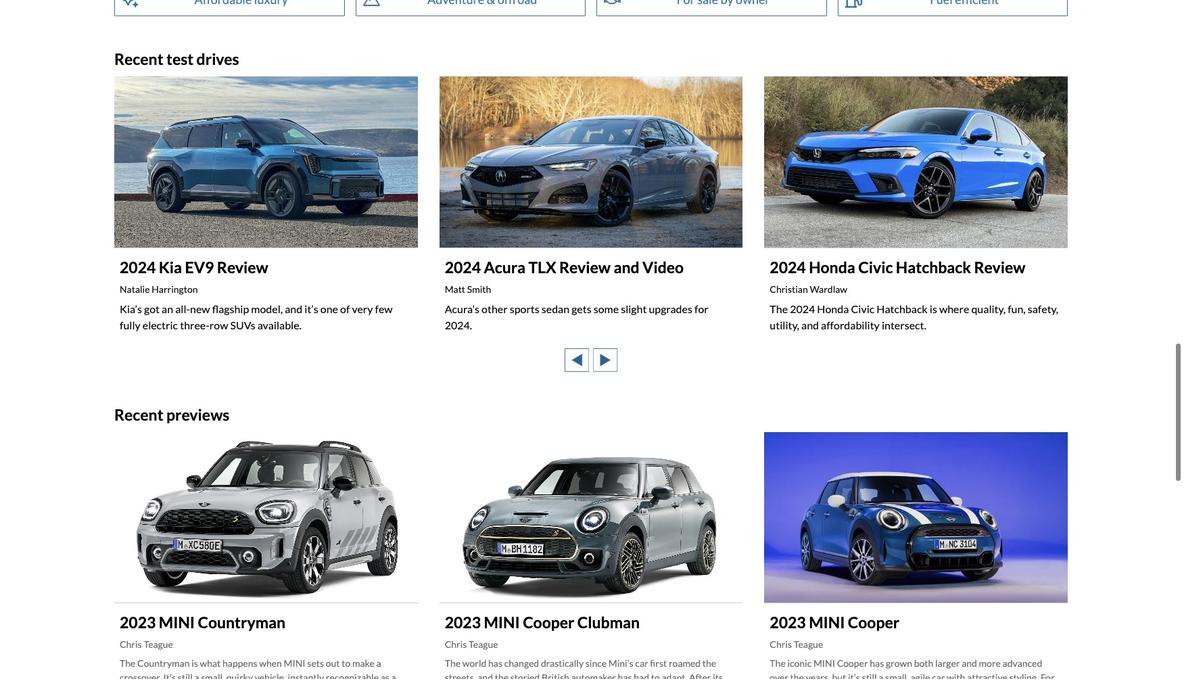 Task type: describe. For each thing, give the bounding box(es) containing it.
sets
[[307, 658, 324, 669]]

affordability
[[821, 319, 880, 331]]

available.
[[258, 319, 302, 331]]

crossover.
[[120, 672, 162, 679]]

countryman inside 2023 mini countryman chris teague
[[198, 613, 286, 632]]

for sale by owner image
[[604, 0, 621, 9]]

clubman
[[578, 613, 640, 632]]

chris inside 2023 mini cooper clubman chris teague
[[445, 639, 467, 650]]

fuel efficient image
[[845, 0, 862, 9]]

the world has changed drastically since mini's car first roamed the streets, and the storied british automaker has had to adapt. after it
[[445, 658, 723, 679]]

still inside the iconic mini cooper has grown both larger and more advanced over the years, but it's still a small, agile car with attractive styling. fo
[[862, 672, 877, 679]]

2023 mini cooper clubman chris teague
[[445, 613, 640, 650]]

2024 for 2024 acura tlx review and video
[[445, 258, 481, 277]]

over
[[770, 672, 789, 679]]

since
[[586, 658, 607, 669]]

affordable luxury image
[[122, 0, 139, 9]]

it's inside the iconic mini cooper has grown both larger and more advanced over the years, but it's still a small, agile car with attractive styling. fo
[[848, 672, 861, 679]]

kia's got an all-new flagship model, and it's one of very few fully electric three-row suvs available.
[[120, 302, 393, 331]]

both
[[915, 658, 934, 669]]

0 horizontal spatial has
[[489, 658, 503, 669]]

adapt.
[[662, 672, 688, 679]]

the countryman is what happens when mini sets out to make a crossover. it's still a small, quirky vehicle, instantly recognizable as 
[[120, 658, 396, 679]]

drastically
[[541, 658, 584, 669]]

2024 honda civic hatchback review link
[[770, 258, 1026, 277]]

teague inside 2023 mini cooper clubman chris teague
[[469, 639, 498, 650]]

fully
[[120, 319, 141, 331]]

it's inside kia's got an all-new flagship model, and it's one of very few fully electric three-row suvs available.
[[305, 302, 318, 315]]

is inside the countryman is what happens when mini sets out to make a crossover. it's still a small, quirky vehicle, instantly recognizable as
[[192, 658, 198, 669]]

quality,
[[972, 302, 1006, 315]]

kia's
[[120, 302, 142, 315]]

with
[[947, 672, 966, 679]]

an
[[162, 302, 173, 315]]

mini for 2023 mini countryman
[[159, 613, 195, 632]]

2024 for 2024 kia ev9 review
[[120, 258, 156, 277]]

video
[[643, 258, 684, 277]]

of
[[340, 302, 350, 315]]

2023 mini cooper clubman link
[[445, 613, 640, 632]]

car inside the world has changed drastically since mini's car first roamed the streets, and the storied british automaker has had to adapt. after it
[[636, 658, 649, 669]]

got
[[144, 302, 160, 315]]

wardlaw
[[810, 283, 848, 295]]

2023 mini countryman image
[[114, 432, 418, 603]]

vehicle,
[[255, 672, 286, 679]]

upgrades
[[649, 302, 693, 315]]

recent for recent test drives
[[114, 50, 163, 69]]

years,
[[806, 672, 831, 679]]

roamed
[[669, 658, 701, 669]]

agile
[[911, 672, 931, 679]]

the inside the iconic mini cooper has grown both larger and more advanced over the years, but it's still a small, agile car with attractive styling. fo
[[791, 672, 804, 679]]

2023 mini cooper clubman image
[[440, 432, 743, 603]]

mini inside the iconic mini cooper has grown both larger and more advanced over the years, but it's still a small, agile car with attractive styling. fo
[[814, 658, 836, 669]]

after
[[689, 672, 711, 679]]

where
[[940, 302, 970, 315]]

when
[[259, 658, 282, 669]]

very
[[352, 302, 373, 315]]

2023 mini cooper chris teague
[[770, 613, 900, 650]]

2024 kia ev9 review image
[[114, 77, 418, 247]]

row
[[210, 319, 228, 331]]

advanced
[[1003, 658, 1043, 669]]

larger
[[936, 658, 960, 669]]

2023 mini cooper link
[[770, 613, 900, 632]]

test
[[166, 50, 194, 69]]

2024 kia ev9 review natalie harrington
[[120, 258, 268, 295]]

few
[[375, 302, 393, 315]]

2023 mini countryman chris teague
[[120, 613, 286, 650]]

the for 2023 mini cooper clubman
[[445, 658, 461, 669]]

what
[[200, 658, 221, 669]]

more
[[979, 658, 1001, 669]]

to inside the countryman is what happens when mini sets out to make a crossover. it's still a small, quirky vehicle, instantly recognizable as
[[342, 658, 351, 669]]

2024 acura tlx review and video image
[[432, 72, 751, 252]]

recent test drives
[[114, 50, 239, 69]]

streets,
[[445, 672, 476, 679]]

teague for 2023 mini countryman
[[144, 639, 173, 650]]

review for tlx
[[560, 258, 611, 277]]

2024 honda civic hatchback review image
[[765, 77, 1068, 247]]

the for 2023 mini cooper
[[770, 658, 786, 669]]

is inside the 2024 honda civic hatchback is where quality, fun, safety, utility, and affordability intersect.
[[930, 302, 938, 315]]

2023 for 2023 mini cooper clubman
[[445, 613, 481, 632]]

acura's other sports sedan gets some slight upgrades for 2024.
[[445, 302, 709, 331]]

harrington
[[152, 283, 198, 295]]

recognizable
[[326, 672, 379, 679]]

car inside the iconic mini cooper has grown both larger and more advanced over the years, but it's still a small, agile car with attractive styling. fo
[[932, 672, 945, 679]]

instantly
[[288, 672, 324, 679]]

review inside 2024 honda civic hatchback review christian wardlaw
[[975, 258, 1026, 277]]

kia
[[159, 258, 182, 277]]

new
[[190, 302, 210, 315]]

electric
[[143, 319, 178, 331]]

teague for 2023 mini cooper
[[794, 639, 824, 650]]

sedan
[[542, 302, 570, 315]]

changed
[[505, 658, 539, 669]]

natalie
[[120, 283, 150, 295]]

intersect.
[[882, 319, 927, 331]]

honda inside 2024 honda civic hatchback review christian wardlaw
[[809, 258, 856, 277]]

hatchback inside 2024 honda civic hatchback review christian wardlaw
[[896, 258, 972, 277]]

2024 for 2024 honda civic hatchback review
[[770, 258, 806, 277]]

happens
[[223, 658, 257, 669]]

as
[[381, 672, 390, 679]]

2024 inside the 2024 honda civic hatchback is where quality, fun, safety, utility, and affordability intersect.
[[790, 302, 815, 315]]

cooper inside the iconic mini cooper has grown both larger and more advanced over the years, but it's still a small, agile car with attractive styling. fo
[[837, 658, 868, 669]]

grown
[[886, 658, 913, 669]]

all-
[[175, 302, 190, 315]]

cooper for clubman
[[523, 613, 575, 632]]

0 horizontal spatial a
[[194, 672, 199, 679]]

2024 kia ev9 review link
[[120, 258, 268, 277]]

0 horizontal spatial the
[[495, 672, 509, 679]]

attractive
[[968, 672, 1008, 679]]

chris for 2023 mini countryman
[[120, 639, 142, 650]]



Task type: vqa. For each thing, say whether or not it's contained in the screenshot.


Task type: locate. For each thing, give the bounding box(es) containing it.
2 still from the left
[[862, 672, 877, 679]]

mini up iconic
[[809, 613, 845, 632]]

one
[[321, 302, 338, 315]]

the up streets,
[[445, 658, 461, 669]]

the inside the world has changed drastically since mini's car first roamed the streets, and the storied british automaker has had to adapt. after it
[[445, 658, 461, 669]]

1 chris teague link from the left
[[120, 639, 173, 650]]

a up as
[[377, 658, 381, 669]]

1 vertical spatial hatchback
[[877, 302, 928, 315]]

2024 up natalie
[[120, 258, 156, 277]]

and inside the iconic mini cooper has grown both larger and more advanced over the years, but it's still a small, agile car with attractive styling. fo
[[962, 658, 978, 669]]

and inside kia's got an all-new flagship model, and it's one of very few fully electric three-row suvs available.
[[285, 302, 303, 315]]

has down the mini's
[[618, 672, 632, 679]]

the up after
[[703, 658, 717, 669]]

2 horizontal spatial chris teague link
[[770, 639, 824, 650]]

the up crossover.
[[120, 658, 136, 669]]

chris teague link for 2023 mini cooper clubman
[[445, 639, 498, 650]]

chris teague link up crossover.
[[120, 639, 173, 650]]

1 horizontal spatial it's
[[848, 672, 861, 679]]

2 horizontal spatial a
[[879, 672, 884, 679]]

1 horizontal spatial the
[[703, 658, 717, 669]]

1 horizontal spatial countryman
[[198, 613, 286, 632]]

has
[[489, 658, 503, 669], [870, 658, 884, 669], [618, 672, 632, 679]]

1 vertical spatial is
[[192, 658, 198, 669]]

1 teague from the left
[[144, 639, 173, 650]]

0 vertical spatial it's
[[305, 302, 318, 315]]

countryman up it's
[[137, 658, 190, 669]]

0 horizontal spatial still
[[178, 672, 193, 679]]

2 chris teague link from the left
[[445, 639, 498, 650]]

mini's
[[609, 658, 634, 669]]

is left what
[[192, 658, 198, 669]]

2023 inside 2023 mini countryman chris teague
[[120, 613, 156, 632]]

it's right but
[[848, 672, 861, 679]]

2024 up christian
[[770, 258, 806, 277]]

1 still from the left
[[178, 672, 193, 679]]

chris
[[120, 639, 142, 650], [445, 639, 467, 650], [770, 639, 792, 650]]

2 review from the left
[[560, 258, 611, 277]]

2 horizontal spatial chris
[[770, 639, 792, 650]]

1 horizontal spatial teague
[[469, 639, 498, 650]]

to down the first
[[651, 672, 660, 679]]

review up gets
[[560, 258, 611, 277]]

0 vertical spatial car
[[636, 658, 649, 669]]

2024 inside 2024 honda civic hatchback review christian wardlaw
[[770, 258, 806, 277]]

first
[[650, 658, 667, 669]]

0 horizontal spatial chris teague link
[[120, 639, 173, 650]]

and inside the 2024 honda civic hatchback is where quality, fun, safety, utility, and affordability intersect.
[[802, 319, 819, 331]]

the up the over
[[770, 658, 786, 669]]

slight
[[621, 302, 647, 315]]

2023 mini countryman link
[[120, 613, 286, 632]]

1 vertical spatial to
[[651, 672, 660, 679]]

mini inside 2023 mini cooper clubman chris teague
[[484, 613, 520, 632]]

small, inside the iconic mini cooper has grown both larger and more advanced over the years, but it's still a small, agile car with attractive styling. fo
[[886, 672, 909, 679]]

model,
[[251, 302, 283, 315]]

2024
[[120, 258, 156, 277], [445, 258, 481, 277], [770, 258, 806, 277], [790, 302, 815, 315]]

1 horizontal spatial 2023
[[445, 613, 481, 632]]

3 chris teague link from the left
[[770, 639, 824, 650]]

0 horizontal spatial car
[[636, 658, 649, 669]]

0 horizontal spatial teague
[[144, 639, 173, 650]]

1 horizontal spatial has
[[618, 672, 632, 679]]

has right world
[[489, 658, 503, 669]]

review up quality,
[[975, 258, 1026, 277]]

still inside the countryman is what happens when mini sets out to make a crossover. it's still a small, quirky vehicle, instantly recognizable as
[[178, 672, 193, 679]]

and right utility,
[[802, 319, 819, 331]]

iconic
[[788, 658, 812, 669]]

acura
[[484, 258, 526, 277]]

countryman up happens
[[198, 613, 286, 632]]

0 horizontal spatial to
[[342, 658, 351, 669]]

mini up instantly
[[284, 658, 306, 669]]

1 recent from the top
[[114, 50, 163, 69]]

review inside "2024 acura tlx review and video matt smith"
[[560, 258, 611, 277]]

1 vertical spatial countryman
[[137, 658, 190, 669]]

1 horizontal spatial a
[[377, 658, 381, 669]]

fun,
[[1008, 302, 1026, 315]]

christian
[[770, 283, 808, 295]]

2023 inside 2023 mini cooper clubman chris teague
[[445, 613, 481, 632]]

teague inside 2023 mini cooper chris teague
[[794, 639, 824, 650]]

mini up it's
[[159, 613, 195, 632]]

the down iconic
[[791, 672, 804, 679]]

0 horizontal spatial review
[[217, 258, 268, 277]]

1 horizontal spatial is
[[930, 302, 938, 315]]

2024 inside 2024 kia ev9 review natalie harrington
[[120, 258, 156, 277]]

to right out
[[342, 658, 351, 669]]

teague up world
[[469, 639, 498, 650]]

hatchback up intersect.
[[877, 302, 928, 315]]

hatchback
[[896, 258, 972, 277], [877, 302, 928, 315]]

the inside the 2024 honda civic hatchback is where quality, fun, safety, utility, and affordability intersect.
[[770, 302, 788, 315]]

chris teague link for 2023 mini countryman
[[120, 639, 173, 650]]

three-
[[180, 319, 210, 331]]

review for ev9
[[217, 258, 268, 277]]

the for 2024 honda civic hatchback review
[[770, 302, 788, 315]]

still right but
[[862, 672, 877, 679]]

review
[[217, 258, 268, 277], [560, 258, 611, 277], [975, 258, 1026, 277]]

recent left previews
[[114, 405, 163, 424]]

sports
[[510, 302, 540, 315]]

automaker
[[571, 672, 616, 679]]

2 chris from the left
[[445, 639, 467, 650]]

1 horizontal spatial small,
[[886, 672, 909, 679]]

the 2024 honda civic hatchback is where quality, fun, safety, utility, and affordability intersect.
[[770, 302, 1059, 331]]

chris up world
[[445, 639, 467, 650]]

drives
[[197, 50, 239, 69]]

world
[[463, 658, 487, 669]]

honda up the wardlaw
[[809, 258, 856, 277]]

other
[[482, 302, 508, 315]]

2 recent from the top
[[114, 405, 163, 424]]

2 horizontal spatial teague
[[794, 639, 824, 650]]

1 chris from the left
[[120, 639, 142, 650]]

some
[[594, 302, 619, 315]]

mini for 2023 mini cooper clubman
[[484, 613, 520, 632]]

the down changed
[[495, 672, 509, 679]]

has left grown
[[870, 658, 884, 669]]

0 horizontal spatial small,
[[201, 672, 225, 679]]

and down world
[[478, 672, 493, 679]]

hatchback inside the 2024 honda civic hatchback is where quality, fun, safety, utility, and affordability intersect.
[[877, 302, 928, 315]]

0 vertical spatial civic
[[859, 258, 893, 277]]

2023 for 2023 mini countryman
[[120, 613, 156, 632]]

2023 mini cooper image
[[765, 432, 1068, 603]]

recent for recent previews
[[114, 405, 163, 424]]

to inside the world has changed drastically since mini's car first roamed the streets, and the storied british automaker has had to adapt. after it
[[651, 672, 660, 679]]

0 horizontal spatial 2023
[[120, 613, 156, 632]]

teague up it's
[[144, 639, 173, 650]]

and inside "2024 acura tlx review and video matt smith"
[[614, 258, 640, 277]]

0 vertical spatial is
[[930, 302, 938, 315]]

cooper up grown
[[848, 613, 900, 632]]

for
[[695, 302, 709, 315]]

1 vertical spatial recent
[[114, 405, 163, 424]]

countryman inside the countryman is what happens when mini sets out to make a crossover. it's still a small, quirky vehicle, instantly recognizable as
[[137, 658, 190, 669]]

car up had
[[636, 658, 649, 669]]

and left video
[[614, 258, 640, 277]]

small, down grown
[[886, 672, 909, 679]]

2023 up world
[[445, 613, 481, 632]]

2 2023 from the left
[[445, 613, 481, 632]]

teague up iconic
[[794, 639, 824, 650]]

still
[[178, 672, 193, 679], [862, 672, 877, 679]]

and up with
[[962, 658, 978, 669]]

1 vertical spatial civic
[[851, 302, 875, 315]]

chris inside 2023 mini cooper chris teague
[[770, 639, 792, 650]]

3 teague from the left
[[794, 639, 824, 650]]

storied
[[511, 672, 540, 679]]

a left agile
[[879, 672, 884, 679]]

recent previews
[[114, 405, 230, 424]]

mini up years,
[[814, 658, 836, 669]]

a inside the iconic mini cooper has grown both larger and more advanced over the years, but it's still a small, agile car with attractive styling. fo
[[879, 672, 884, 679]]

2023 inside 2023 mini cooper chris teague
[[770, 613, 806, 632]]

3 review from the left
[[975, 258, 1026, 277]]

it's
[[163, 672, 176, 679]]

review right the ev9
[[217, 258, 268, 277]]

0 vertical spatial to
[[342, 658, 351, 669]]

1 review from the left
[[217, 258, 268, 277]]

1 horizontal spatial car
[[932, 672, 945, 679]]

2 horizontal spatial review
[[975, 258, 1026, 277]]

2 horizontal spatial 2023
[[770, 613, 806, 632]]

0 horizontal spatial chris
[[120, 639, 142, 650]]

1 vertical spatial it's
[[848, 672, 861, 679]]

teague inside 2023 mini countryman chris teague
[[144, 639, 173, 650]]

to
[[342, 658, 351, 669], [651, 672, 660, 679]]

1 small, from the left
[[201, 672, 225, 679]]

2024 honda civic hatchback review christian wardlaw
[[770, 258, 1026, 295]]

0 horizontal spatial is
[[192, 658, 198, 669]]

utility,
[[770, 319, 800, 331]]

1 horizontal spatial chris teague link
[[445, 639, 498, 650]]

honda down the wardlaw
[[818, 302, 849, 315]]

acura's
[[445, 302, 480, 315]]

3 chris from the left
[[770, 639, 792, 650]]

cooper inside 2023 mini cooper chris teague
[[848, 613, 900, 632]]

2023 up crossover.
[[120, 613, 156, 632]]

0 vertical spatial countryman
[[198, 613, 286, 632]]

is
[[930, 302, 938, 315], [192, 658, 198, 669]]

2 small, from the left
[[886, 672, 909, 679]]

1 vertical spatial honda
[[818, 302, 849, 315]]

the for 2023 mini countryman
[[120, 658, 136, 669]]

0 vertical spatial honda
[[809, 258, 856, 277]]

still right it's
[[178, 672, 193, 679]]

car down larger
[[932, 672, 945, 679]]

ev9
[[185, 258, 214, 277]]

0 vertical spatial hatchback
[[896, 258, 972, 277]]

and inside the world has changed drastically since mini's car first roamed the streets, and the storied british automaker has had to adapt. after it
[[478, 672, 493, 679]]

1 2023 from the left
[[120, 613, 156, 632]]

cooper for chris
[[848, 613, 900, 632]]

the up utility,
[[770, 302, 788, 315]]

matt
[[445, 283, 466, 295]]

2 horizontal spatial has
[[870, 658, 884, 669]]

chris inside 2023 mini countryman chris teague
[[120, 639, 142, 650]]

british
[[542, 672, 570, 679]]

the iconic mini cooper has grown both larger and more advanced over the years, but it's still a small, agile car with attractive styling. fo
[[770, 658, 1055, 679]]

flagship
[[212, 302, 249, 315]]

mini for 2023 mini cooper
[[809, 613, 845, 632]]

chris for 2023 mini cooper
[[770, 639, 792, 650]]

2024 acura tlx review and video matt smith
[[445, 258, 684, 295]]

is left where
[[930, 302, 938, 315]]

gets
[[572, 302, 592, 315]]

2023 up iconic
[[770, 613, 806, 632]]

adventure & offroad image
[[363, 0, 380, 9]]

previews
[[166, 405, 230, 424]]

2024 down christian
[[790, 302, 815, 315]]

chris up crossover.
[[120, 639, 142, 650]]

chris up iconic
[[770, 639, 792, 650]]

2 teague from the left
[[469, 639, 498, 650]]

civic up affordability
[[851, 302, 875, 315]]

has inside the iconic mini cooper has grown both larger and more advanced over the years, but it's still a small, agile car with attractive styling. fo
[[870, 658, 884, 669]]

small, inside the countryman is what happens when mini sets out to make a crossover. it's still a small, quirky vehicle, instantly recognizable as
[[201, 672, 225, 679]]

cooper up but
[[837, 658, 868, 669]]

smith
[[467, 283, 491, 295]]

styling.
[[1010, 672, 1039, 679]]

the
[[703, 658, 717, 669], [495, 672, 509, 679], [791, 672, 804, 679]]

small,
[[201, 672, 225, 679], [886, 672, 909, 679]]

chris teague link up iconic
[[770, 639, 824, 650]]

car
[[636, 658, 649, 669], [932, 672, 945, 679]]

1 horizontal spatial review
[[560, 258, 611, 277]]

recent left test
[[114, 50, 163, 69]]

mini inside 2023 mini cooper chris teague
[[809, 613, 845, 632]]

2024 inside "2024 acura tlx review and video matt smith"
[[445, 258, 481, 277]]

1 vertical spatial car
[[932, 672, 945, 679]]

cooper inside 2023 mini cooper clubman chris teague
[[523, 613, 575, 632]]

civic inside 2024 honda civic hatchback review christian wardlaw
[[859, 258, 893, 277]]

2023
[[120, 613, 156, 632], [445, 613, 481, 632], [770, 613, 806, 632]]

review inside 2024 kia ev9 review natalie harrington
[[217, 258, 268, 277]]

and
[[614, 258, 640, 277], [285, 302, 303, 315], [802, 319, 819, 331], [962, 658, 978, 669], [478, 672, 493, 679]]

1 horizontal spatial still
[[862, 672, 877, 679]]

honda inside the 2024 honda civic hatchback is where quality, fun, safety, utility, and affordability intersect.
[[818, 302, 849, 315]]

1 horizontal spatial chris
[[445, 639, 467, 650]]

civic up the 2024 honda civic hatchback is where quality, fun, safety, utility, and affordability intersect.
[[859, 258, 893, 277]]

1 horizontal spatial to
[[651, 672, 660, 679]]

it's left one
[[305, 302, 318, 315]]

mini
[[159, 613, 195, 632], [484, 613, 520, 632], [809, 613, 845, 632], [284, 658, 306, 669], [814, 658, 836, 669]]

2024 up matt
[[445, 258, 481, 277]]

mini inside 2023 mini countryman chris teague
[[159, 613, 195, 632]]

safety,
[[1028, 302, 1059, 315]]

quirky
[[226, 672, 253, 679]]

teague
[[144, 639, 173, 650], [469, 639, 498, 650], [794, 639, 824, 650]]

but
[[833, 672, 847, 679]]

a right it's
[[194, 672, 199, 679]]

hatchback up where
[[896, 258, 972, 277]]

chris teague link
[[120, 639, 173, 650], [445, 639, 498, 650], [770, 639, 824, 650]]

chris teague link for 2023 mini cooper
[[770, 639, 824, 650]]

3 2023 from the left
[[770, 613, 806, 632]]

civic inside the 2024 honda civic hatchback is where quality, fun, safety, utility, and affordability intersect.
[[851, 302, 875, 315]]

make
[[352, 658, 375, 669]]

the inside the iconic mini cooper has grown both larger and more advanced over the years, but it's still a small, agile car with attractive styling. fo
[[770, 658, 786, 669]]

cooper
[[523, 613, 575, 632], [848, 613, 900, 632], [837, 658, 868, 669]]

chris teague link up world
[[445, 639, 498, 650]]

cooper up drastically
[[523, 613, 575, 632]]

small, down what
[[201, 672, 225, 679]]

out
[[326, 658, 340, 669]]

tlx
[[529, 258, 557, 277]]

recent
[[114, 50, 163, 69], [114, 405, 163, 424]]

0 horizontal spatial countryman
[[137, 658, 190, 669]]

2 horizontal spatial the
[[791, 672, 804, 679]]

0 vertical spatial recent
[[114, 50, 163, 69]]

0 horizontal spatial it's
[[305, 302, 318, 315]]

the inside the countryman is what happens when mini sets out to make a crossover. it's still a small, quirky vehicle, instantly recognizable as
[[120, 658, 136, 669]]

2023 for 2023 mini cooper
[[770, 613, 806, 632]]

the
[[770, 302, 788, 315], [120, 658, 136, 669], [445, 658, 461, 669], [770, 658, 786, 669]]

had
[[634, 672, 650, 679]]

2024.
[[445, 319, 472, 331]]

mini up changed
[[484, 613, 520, 632]]

mini inside the countryman is what happens when mini sets out to make a crossover. it's still a small, quirky vehicle, instantly recognizable as
[[284, 658, 306, 669]]

and up available.
[[285, 302, 303, 315]]



